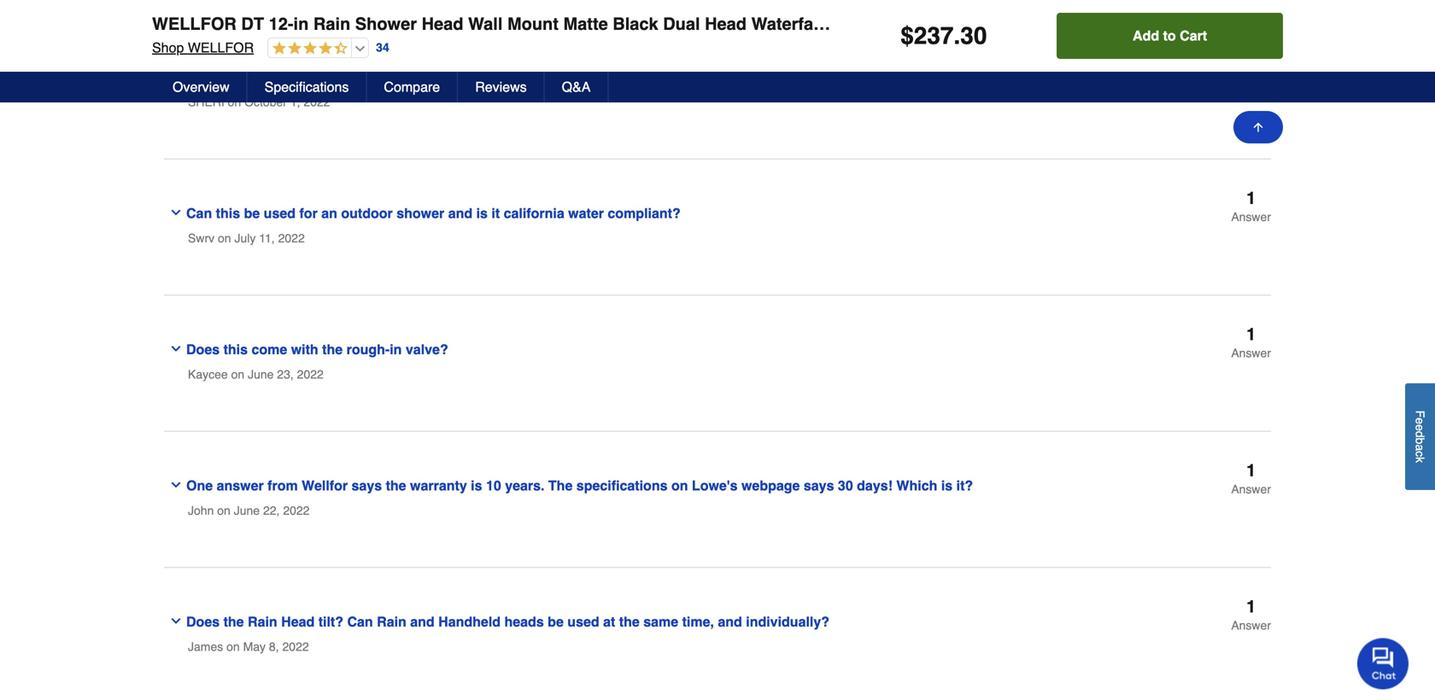 Task type: vqa. For each thing, say whether or not it's contained in the screenshot.
chevron down icon inside the The Does This Come With The Rough-In Valve? 'button'
yes



Task type: describe. For each thing, give the bounding box(es) containing it.
2 shower from the left
[[892, 14, 953, 34]]

head
[[345, 69, 377, 85]]

does this come with the rough-in valve? button
[[164, 326, 1050, 361]]

reviews
[[475, 79, 527, 95]]

california
[[504, 206, 565, 221]]

1 horizontal spatial head
[[422, 14, 464, 34]]

heads
[[505, 615, 544, 630]]

water
[[568, 206, 604, 221]]

wall
[[468, 14, 503, 34]]

1 answer element for time,
[[1232, 598, 1272, 633]]

does for does this come with the rough-in valve?
[[186, 342, 220, 358]]

q&a
[[562, 79, 591, 95]]

at
[[603, 615, 616, 630]]

the left warranty
[[386, 478, 406, 494]]

higher?
[[676, 69, 727, 85]]

2022 for head
[[282, 641, 309, 654]]

2 says from the left
[[804, 478, 835, 494]]

included
[[1293, 14, 1363, 34]]

extend
[[244, 69, 288, 85]]

can you extend the rain head further from the wall and place the hand held higher?
[[186, 69, 727, 85]]

2 horizontal spatial rain
[[377, 615, 407, 630]]

1 vertical spatial from
[[268, 478, 298, 494]]

k
[[1414, 457, 1428, 463]]

mount
[[508, 14, 559, 34]]

one
[[186, 478, 213, 494]]

overview
[[173, 79, 230, 95]]

the up 1,
[[292, 69, 312, 85]]

black
[[613, 14, 659, 34]]

on for can this be used for an outdoor shower and is it california water compliant?
[[218, 232, 231, 245]]

rough-
[[347, 342, 390, 358]]

0 vertical spatial used
[[264, 206, 296, 221]]

the
[[549, 478, 573, 494]]

warranty
[[410, 478, 467, 494]]

rain
[[316, 69, 341, 85]]

for
[[300, 206, 318, 221]]

sheri
[[188, 95, 225, 109]]

1,
[[290, 95, 300, 109]]

2 horizontal spatial head
[[705, 14, 747, 34]]

answer
[[217, 478, 264, 494]]

john on june 22, 2022
[[188, 504, 310, 518]]

c
[[1414, 451, 1428, 457]]

john
[[188, 504, 214, 518]]

webpage
[[742, 478, 800, 494]]

shop
[[152, 40, 184, 56]]

valve
[[1244, 14, 1288, 34]]

same
[[644, 615, 679, 630]]

chevron down image
[[169, 479, 183, 492]]

chevron down image for does the rain head tilt?  can rain and handheld heads be used at the same time, and individually?
[[169, 615, 183, 629]]

you
[[216, 69, 240, 85]]

the left the hand
[[584, 69, 604, 85]]

0 vertical spatial be
[[244, 206, 260, 221]]

3 1 answer from the top
[[1232, 325, 1272, 360]]

specifications
[[265, 79, 349, 95]]

1 horizontal spatial 30
[[961, 22, 987, 50]]

f e e d b a c k button
[[1406, 384, 1436, 491]]

place
[[545, 69, 580, 85]]

34
[[376, 41, 389, 54]]

on for one answer from wellfor says the warranty is 10 years.  the specifications on lowe's webpage says 30 days!  which is it?
[[217, 504, 231, 518]]

chevron down image for does this come with the rough-in valve?
[[169, 342, 183, 356]]

in inside does this come with the rough-in valve? button
[[390, 342, 402, 358]]

kaycee on june 23, 2022
[[188, 368, 324, 382]]

11,
[[259, 232, 275, 245]]

valve?
[[406, 342, 448, 358]]

wall
[[487, 69, 513, 85]]

shower
[[397, 206, 445, 221]]

add to cart
[[1133, 28, 1208, 44]]

1 says from the left
[[352, 478, 382, 494]]

years.
[[505, 478, 545, 494]]

on for does the rain head tilt?  can rain and handheld heads be used at the same time, and individually?
[[227, 641, 240, 654]]

head inside does the rain head tilt?  can rain and handheld heads be used at the same time, and individually? button
[[281, 615, 315, 630]]

2 1 answer element from the top
[[1232, 189, 1272, 224]]

answer for says
[[1232, 483, 1272, 497]]

the left wall
[[463, 69, 483, 85]]

1 for higher?
[[1247, 52, 1257, 72]]

one answer from wellfor says the warranty is 10 years.  the specifications on lowe's webpage says 30 days!  which is it? button
[[164, 462, 1050, 498]]

it
[[492, 206, 500, 221]]

specifications button
[[248, 72, 367, 103]]

dual
[[663, 14, 700, 34]]

answer for time,
[[1232, 619, 1272, 633]]

james
[[188, 641, 223, 654]]

2-
[[1122, 14, 1138, 34]]

wellfor dt 12-in rain shower head wall mount matte black dual head waterfall built-in shower faucet system with 2-way diverter valve included
[[152, 14, 1363, 34]]

come
[[252, 342, 287, 358]]

0 horizontal spatial in
[[294, 14, 309, 34]]

d
[[1414, 431, 1428, 438]]

in
[[872, 14, 887, 34]]

june for this
[[248, 368, 274, 382]]

compare
[[384, 79, 440, 95]]

which
[[897, 478, 938, 494]]

cart
[[1180, 28, 1208, 44]]

chevron down image for can you extend the rain head further from the wall and place the hand held higher?
[[169, 70, 183, 83]]

2022 for with
[[297, 368, 324, 382]]

an
[[322, 206, 338, 221]]

2 answer from the top
[[1232, 210, 1272, 224]]

can this be used for an outdoor shower and is it california water compliant?
[[186, 206, 681, 221]]

f e e d b a c k
[[1414, 411, 1428, 463]]

2 vertical spatial can
[[347, 615, 373, 630]]

this for can
[[216, 206, 240, 221]]

23,
[[277, 368, 294, 382]]

1 answer for says
[[1232, 461, 1272, 497]]

the left rough-
[[322, 342, 343, 358]]

way
[[1138, 14, 1170, 34]]

june for answer
[[234, 504, 260, 518]]

hand
[[608, 69, 641, 85]]

chevron down image for can this be used for an outdoor shower and is it california water compliant?
[[169, 206, 183, 220]]

can you extend the rain head further from the wall and place the hand held higher? button
[[164, 54, 1050, 89]]

1 horizontal spatial rain
[[314, 14, 351, 34]]

does the rain head tilt?  can rain and handheld heads be used at the same time, and individually? button
[[164, 599, 1050, 634]]

does for does the rain head tilt?  can rain and handheld heads be used at the same time, and individually?
[[186, 615, 220, 630]]



Task type: locate. For each thing, give the bounding box(es) containing it.
2022 right 11,
[[278, 232, 305, 245]]

from inside sheri's question on october 1, 2022 element
[[429, 69, 459, 85]]

22,
[[263, 504, 280, 518]]

reviews button
[[458, 72, 545, 103]]

june
[[248, 368, 274, 382], [234, 504, 260, 518]]

2022 down specifications
[[304, 95, 330, 109]]

1 horizontal spatial from
[[429, 69, 459, 85]]

this up kaycee on june 23, 2022
[[224, 342, 248, 358]]

3 1 answer element from the top
[[1232, 325, 1272, 360]]

0 vertical spatial from
[[429, 69, 459, 85]]

can
[[186, 69, 212, 85], [186, 206, 212, 221], [347, 615, 373, 630]]

and inside can this be used for an outdoor shower and is it california water compliant? button
[[448, 206, 473, 221]]

compliant?
[[608, 206, 681, 221]]

in left valve?
[[390, 342, 402, 358]]

10
[[486, 478, 501, 494]]

0 horizontal spatial from
[[268, 478, 298, 494]]

1 answer for time,
[[1232, 598, 1272, 633]]

on left lowe's
[[672, 478, 688, 494]]

wellfor up shop wellfor
[[152, 14, 237, 34]]

with left 2-
[[1084, 14, 1118, 34]]

lowe's
[[692, 478, 738, 494]]

237
[[914, 22, 954, 50]]

1 shower from the left
[[355, 14, 417, 34]]

is left it
[[477, 206, 488, 221]]

0 horizontal spatial shower
[[355, 14, 417, 34]]

individually?
[[746, 615, 830, 630]]

2022 right 22, at the bottom
[[283, 504, 310, 518]]

waterfall
[[752, 14, 823, 34]]

1 answer
[[1232, 52, 1272, 88], [1232, 189, 1272, 224], [1232, 325, 1272, 360], [1232, 461, 1272, 497], [1232, 598, 1272, 633]]

outdoor
[[341, 206, 393, 221]]

2 does from the top
[[186, 615, 220, 630]]

4 1 from the top
[[1247, 461, 1257, 481]]

july
[[235, 232, 256, 245]]

1 horizontal spatial shower
[[892, 14, 953, 34]]

compare button
[[367, 72, 458, 103]]

used left at
[[568, 615, 600, 630]]

october
[[245, 95, 287, 109]]

1 chevron down image from the top
[[169, 70, 183, 83]]

specifications
[[577, 478, 668, 494]]

a
[[1414, 445, 1428, 451]]

1 vertical spatial used
[[568, 615, 600, 630]]

0 vertical spatial can
[[186, 69, 212, 85]]

1 e from the top
[[1414, 418, 1428, 425]]

2022 for wellfor
[[283, 504, 310, 518]]

be right heads on the bottom left of the page
[[548, 615, 564, 630]]

one answer from wellfor says the warranty is 10 years.  the specifications on lowe's webpage says 30 days!  which is it?
[[186, 478, 974, 494]]

1 1 from the top
[[1247, 52, 1257, 72]]

0 vertical spatial in
[[294, 14, 309, 34]]

chevron down image inside can you extend the rain head further from the wall and place the hand held higher? button
[[169, 70, 183, 83]]

b
[[1414, 438, 1428, 445]]

is left 10
[[471, 478, 482, 494]]

swrv on july 11, 2022
[[188, 232, 305, 245]]

1 for says
[[1247, 461, 1257, 481]]

shower
[[355, 14, 417, 34], [892, 14, 953, 34]]

8,
[[269, 641, 279, 654]]

5 1 from the top
[[1247, 598, 1257, 617]]

chevron down image
[[169, 70, 183, 83], [169, 206, 183, 220], [169, 342, 183, 356], [169, 615, 183, 629]]

it?
[[957, 478, 974, 494]]

can up sheri
[[186, 69, 212, 85]]

4 1 answer element from the top
[[1232, 461, 1272, 497]]

4 chevron down image from the top
[[169, 615, 183, 629]]

says right webpage
[[804, 478, 835, 494]]

does
[[186, 342, 220, 358], [186, 615, 220, 630]]

this for does
[[224, 342, 248, 358]]

james on may 8, 2022
[[188, 641, 309, 654]]

kaycee
[[188, 368, 228, 382]]

can up swrv
[[186, 206, 212, 221]]

1 vertical spatial does
[[186, 615, 220, 630]]

add
[[1133, 28, 1160, 44]]

diverter
[[1175, 14, 1239, 34]]

0 vertical spatial 30
[[961, 22, 987, 50]]

0 horizontal spatial says
[[352, 478, 382, 494]]

can for can this be used for an outdoor shower and is it california water compliant?
[[186, 206, 212, 221]]

be up swrv on july 11, 2022
[[244, 206, 260, 221]]

shower left "."
[[892, 14, 953, 34]]

joeb's question on october 13, 2022 element
[[164, 0, 1272, 24]]

on
[[228, 95, 241, 109], [218, 232, 231, 245], [231, 368, 245, 382], [672, 478, 688, 494], [217, 504, 231, 518], [227, 641, 240, 654]]

can for can you extend the rain head further from the wall and place the hand held higher?
[[186, 69, 212, 85]]

30
[[961, 22, 987, 50], [838, 478, 854, 494]]

0 horizontal spatial head
[[281, 615, 315, 630]]

$
[[901, 22, 914, 50]]

wellfor
[[302, 478, 348, 494]]

and left handheld
[[410, 615, 435, 630]]

add to cart button
[[1057, 13, 1284, 59]]

on for can you extend the rain head further from the wall and place the hand held higher?
[[228, 95, 241, 109]]

3 chevron down image from the top
[[169, 342, 183, 356]]

time,
[[682, 615, 714, 630]]

e
[[1414, 418, 1428, 425], [1414, 425, 1428, 431]]

2 1 answer from the top
[[1232, 189, 1272, 224]]

may
[[243, 641, 266, 654]]

answer for higher?
[[1232, 74, 1272, 88]]

used
[[264, 206, 296, 221], [568, 615, 600, 630]]

with
[[1084, 14, 1118, 34], [291, 342, 319, 358]]

4 answer from the top
[[1232, 483, 1272, 497]]

used up 11,
[[264, 206, 296, 221]]

3 1 from the top
[[1247, 325, 1257, 345]]

on right kaycee at bottom
[[231, 368, 245, 382]]

says right wellfor
[[352, 478, 382, 494]]

on left july in the top left of the page
[[218, 232, 231, 245]]

2022 right the 23,
[[297, 368, 324, 382]]

0 vertical spatial with
[[1084, 14, 1118, 34]]

5 1 answer element from the top
[[1232, 598, 1272, 633]]

0 horizontal spatial be
[[244, 206, 260, 221]]

sheri's question on october 1, 2022 element
[[164, 52, 1272, 160]]

30 left days!
[[838, 478, 854, 494]]

with inside button
[[291, 342, 319, 358]]

and left it
[[448, 206, 473, 221]]

head
[[422, 14, 464, 34], [705, 14, 747, 34], [281, 615, 315, 630]]

arrow up image
[[1252, 121, 1266, 134]]

wellfor
[[152, 14, 237, 34], [188, 40, 254, 56]]

.
[[954, 22, 961, 50]]

built-
[[828, 14, 872, 34]]

chevron down image inside can this be used for an outdoor shower and is it california water compliant? button
[[169, 206, 183, 220]]

is left 'it?'
[[942, 478, 953, 494]]

june left 22, at the bottom
[[234, 504, 260, 518]]

1 vertical spatial 30
[[838, 478, 854, 494]]

1 vertical spatial can
[[186, 206, 212, 221]]

1 horizontal spatial used
[[568, 615, 600, 630]]

and right time,
[[718, 615, 743, 630]]

1 answer for higher?
[[1232, 52, 1272, 88]]

0 vertical spatial does
[[186, 342, 220, 358]]

chevron down image inside does this come with the rough-in valve? button
[[169, 342, 183, 356]]

5 answer from the top
[[1232, 619, 1272, 633]]

tilt?
[[319, 615, 344, 630]]

4 1 answer from the top
[[1232, 461, 1272, 497]]

and inside can you extend the rain head further from the wall and place the hand held higher? button
[[517, 69, 541, 85]]

1 horizontal spatial with
[[1084, 14, 1118, 34]]

1 1 answer element from the top
[[1232, 52, 1272, 88]]

e up b
[[1414, 425, 1428, 431]]

1 1 answer from the top
[[1232, 52, 1272, 88]]

2 1 from the top
[[1247, 189, 1257, 208]]

does up the "james"
[[186, 615, 220, 630]]

3 answer from the top
[[1232, 347, 1272, 360]]

faucet
[[958, 14, 1013, 34]]

0 vertical spatial june
[[248, 368, 274, 382]]

1 horizontal spatial be
[[548, 615, 564, 630]]

handheld
[[439, 615, 501, 630]]

days!
[[857, 478, 893, 494]]

chat invite button image
[[1358, 638, 1410, 690]]

to
[[1164, 28, 1177, 44]]

swrv
[[188, 232, 215, 245]]

june left the 23,
[[248, 368, 274, 382]]

0 vertical spatial this
[[216, 206, 240, 221]]

head left tilt?
[[281, 615, 315, 630]]

1 answer element inside sheri's question on october 1, 2022 element
[[1232, 52, 1272, 88]]

2 chevron down image from the top
[[169, 206, 183, 220]]

rain up 4.4 stars image at top
[[314, 14, 351, 34]]

1 answer inside sheri's question on october 1, 2022 element
[[1232, 52, 1272, 88]]

1 vertical spatial this
[[224, 342, 248, 358]]

dt
[[241, 14, 264, 34]]

on inside button
[[672, 478, 688, 494]]

is
[[477, 206, 488, 221], [471, 478, 482, 494], [942, 478, 953, 494]]

1
[[1247, 52, 1257, 72], [1247, 189, 1257, 208], [1247, 325, 1257, 345], [1247, 461, 1257, 481], [1247, 598, 1257, 617]]

can inside sheri's question on october 1, 2022 element
[[186, 69, 212, 85]]

and right wall
[[517, 69, 541, 85]]

with up the 23,
[[291, 342, 319, 358]]

held
[[644, 69, 673, 85]]

wellfor up you
[[188, 40, 254, 56]]

1 inside sheri's question on october 1, 2022 element
[[1247, 52, 1257, 72]]

does this come with the rough-in valve?
[[186, 342, 448, 358]]

rain up may
[[248, 615, 277, 630]]

on right the john
[[217, 504, 231, 518]]

q&a button
[[545, 72, 609, 103]]

4.4 stars image
[[268, 41, 348, 57]]

1 does from the top
[[186, 342, 220, 358]]

e up d
[[1414, 418, 1428, 425]]

30 right 237
[[961, 22, 987, 50]]

0 horizontal spatial 30
[[838, 478, 854, 494]]

head right dual at the top left
[[705, 14, 747, 34]]

0 horizontal spatial rain
[[248, 615, 277, 630]]

can right tilt?
[[347, 615, 373, 630]]

1 vertical spatial in
[[390, 342, 402, 358]]

1 horizontal spatial says
[[804, 478, 835, 494]]

rain right tilt?
[[377, 615, 407, 630]]

2 e from the top
[[1414, 425, 1428, 431]]

this up july in the top left of the page
[[216, 206, 240, 221]]

2022 for used
[[278, 232, 305, 245]]

in up 4.4 stars image at top
[[294, 14, 309, 34]]

does up kaycee at bottom
[[186, 342, 220, 358]]

1 horizontal spatial in
[[390, 342, 402, 358]]

chevron down image inside does the rain head tilt?  can rain and handheld heads be used at the same time, and individually? button
[[169, 615, 183, 629]]

1 for time,
[[1247, 598, 1257, 617]]

from up 22, at the bottom
[[268, 478, 298, 494]]

1 answer element for says
[[1232, 461, 1272, 497]]

30 inside one answer from wellfor says the warranty is 10 years.  the specifications on lowe's webpage says 30 days!  which is it? button
[[838, 478, 854, 494]]

on left may
[[227, 641, 240, 654]]

on down you
[[228, 95, 241, 109]]

5 1 answer from the top
[[1232, 598, 1272, 633]]

the up james on may 8, 2022
[[224, 615, 244, 630]]

1 vertical spatial be
[[548, 615, 564, 630]]

1 vertical spatial wellfor
[[188, 40, 254, 56]]

can this be used for an outdoor shower and is it california water compliant? button
[[164, 190, 1050, 225]]

0 vertical spatial wellfor
[[152, 14, 237, 34]]

1 answer element
[[1232, 52, 1272, 88], [1232, 189, 1272, 224], [1232, 325, 1272, 360], [1232, 461, 1272, 497], [1232, 598, 1272, 633]]

12-
[[269, 14, 294, 34]]

1 answer element for higher?
[[1232, 52, 1272, 88]]

sheri on october 1, 2022
[[188, 95, 330, 109]]

and
[[517, 69, 541, 85], [448, 206, 473, 221], [410, 615, 435, 630], [718, 615, 743, 630]]

2022 right 8,
[[282, 641, 309, 654]]

further
[[381, 69, 425, 85]]

1 answer from the top
[[1232, 74, 1272, 88]]

on for does this come with the rough-in valve?
[[231, 368, 245, 382]]

head left wall
[[422, 14, 464, 34]]

shower up 34
[[355, 14, 417, 34]]

overview button
[[156, 72, 248, 103]]

1 vertical spatial june
[[234, 504, 260, 518]]

this
[[216, 206, 240, 221], [224, 342, 248, 358]]

shop wellfor
[[152, 40, 254, 56]]

from right further
[[429, 69, 459, 85]]

answer inside sheri's question on october 1, 2022 element
[[1232, 74, 1272, 88]]

0 horizontal spatial with
[[291, 342, 319, 358]]

0 horizontal spatial used
[[264, 206, 296, 221]]

1 vertical spatial with
[[291, 342, 319, 358]]

2022 for the
[[304, 95, 330, 109]]

the right at
[[619, 615, 640, 630]]



